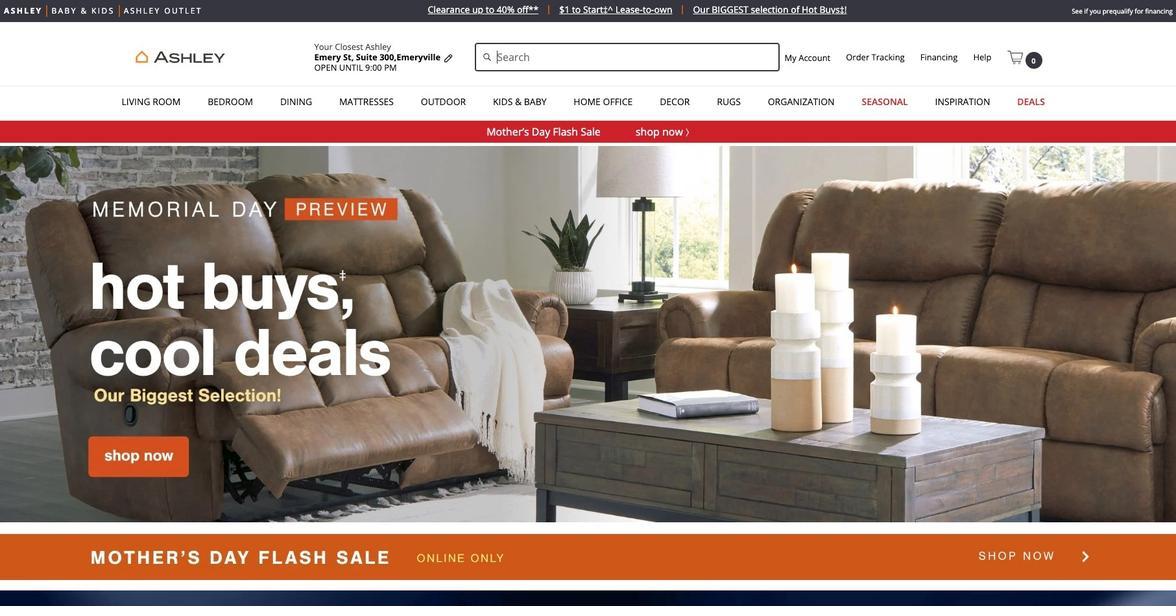 Task type: locate. For each thing, give the bounding box(es) containing it.
banner
[[0, 22, 1177, 117]]

mother's day flash sale image
[[0, 534, 1177, 580]]

change location image
[[443, 53, 454, 63]]

None search field
[[475, 43, 780, 71]]

see if you prequalify image
[[0, 590, 1177, 606]]

main content
[[0, 146, 1177, 606]]



Task type: describe. For each thing, give the bounding box(es) containing it.
search image
[[483, 52, 492, 65]]

memorial day sale image
[[0, 146, 1177, 522]]

ashley image
[[131, 49, 230, 66]]



Task type: vqa. For each thing, say whether or not it's contained in the screenshot.
the bottom Ashley
no



